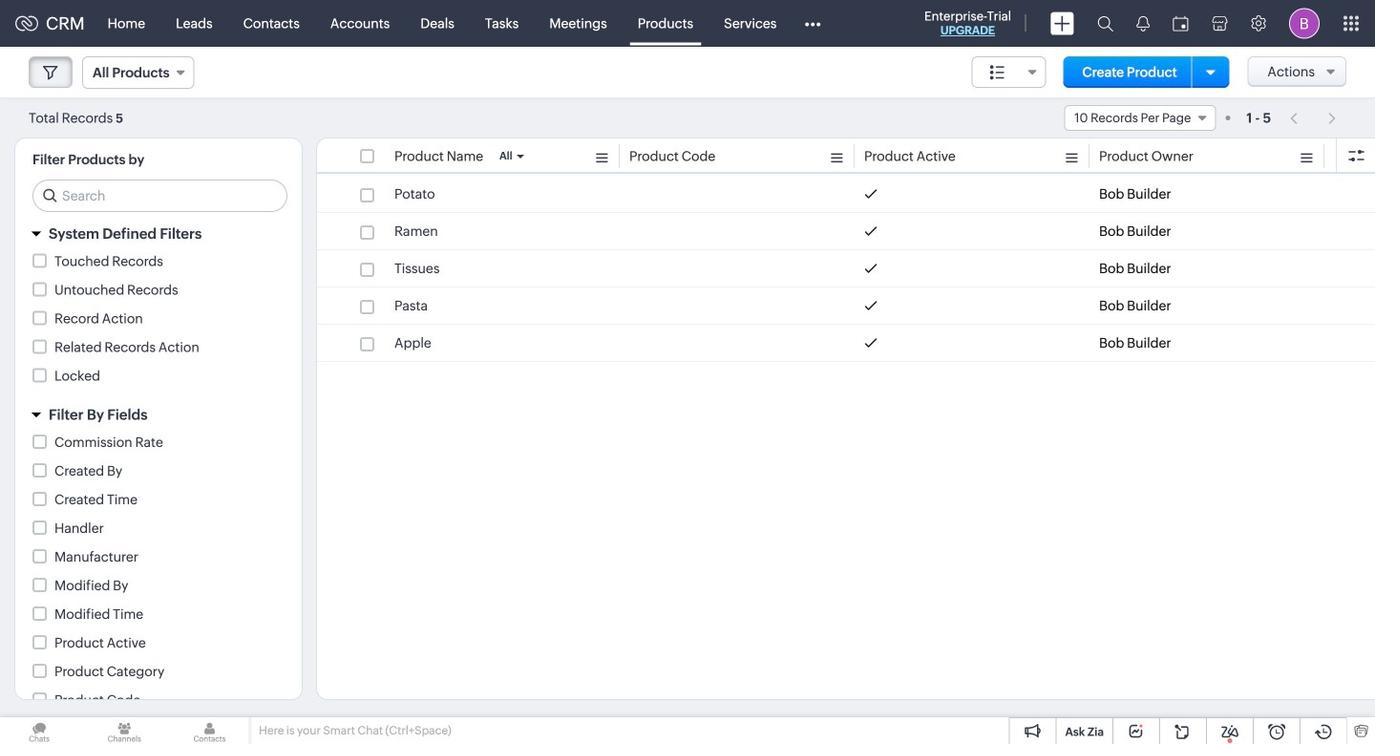 Task type: describe. For each thing, give the bounding box(es) containing it.
profile element
[[1278, 0, 1332, 46]]

search element
[[1086, 0, 1126, 47]]

create menu element
[[1040, 0, 1086, 46]]

channels image
[[85, 718, 164, 744]]

Other Modules field
[[792, 8, 833, 39]]

search image
[[1098, 15, 1114, 32]]

none field size
[[972, 56, 1047, 88]]

contacts image
[[170, 718, 249, 744]]

calendar image
[[1173, 16, 1190, 31]]



Task type: vqa. For each thing, say whether or not it's contained in the screenshot.
navigation
yes



Task type: locate. For each thing, give the bounding box(es) containing it.
navigation
[[1281, 104, 1347, 132]]

row group
[[317, 176, 1376, 362]]

profile image
[[1290, 8, 1320, 39]]

chats image
[[0, 718, 79, 744]]

size image
[[990, 64, 1006, 81]]

create menu image
[[1051, 12, 1075, 35]]

logo image
[[15, 16, 38, 31]]

None field
[[82, 56, 194, 89], [972, 56, 1047, 88], [1065, 105, 1217, 131], [82, 56, 194, 89], [1065, 105, 1217, 131]]

signals image
[[1137, 15, 1150, 32]]

Search text field
[[33, 181, 287, 211]]

signals element
[[1126, 0, 1162, 47]]



